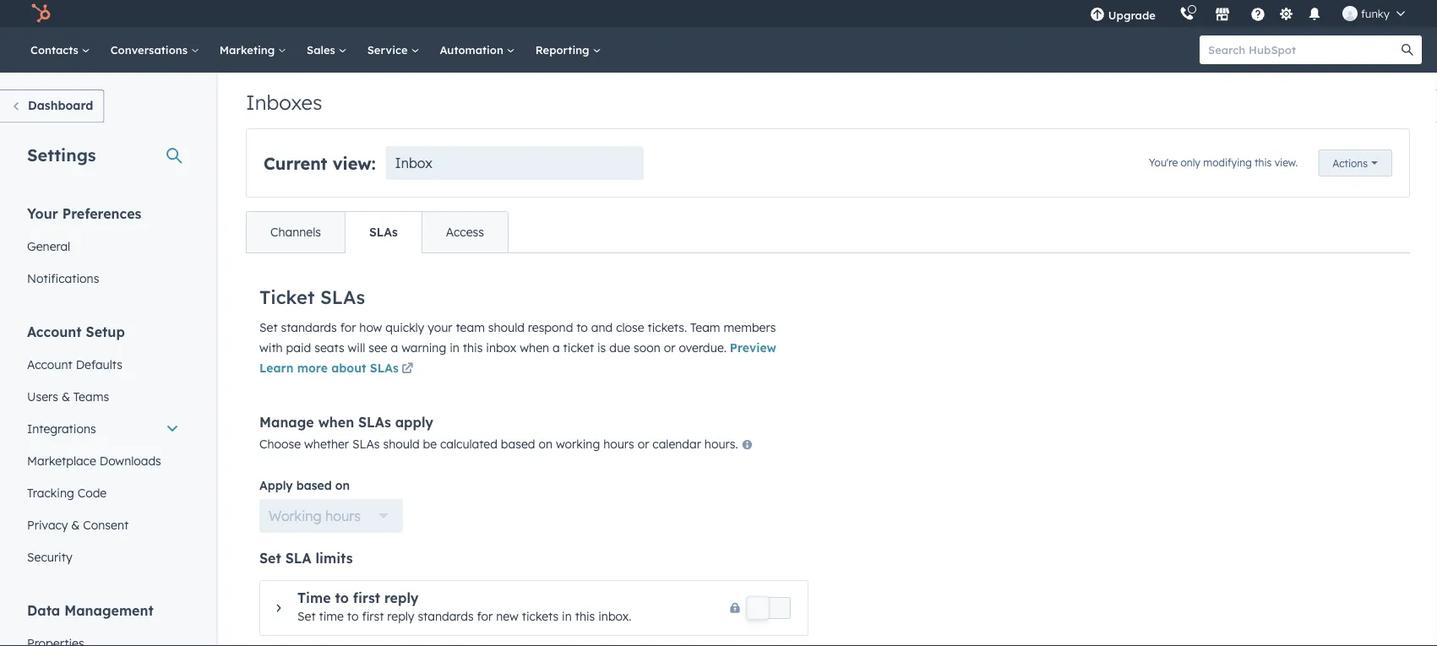 Task type: vqa. For each thing, say whether or not it's contained in the screenshot.
the right or
yes



Task type: locate. For each thing, give the bounding box(es) containing it.
for up will
[[340, 320, 356, 335]]

1 horizontal spatial &
[[71, 518, 80, 532]]

set standards for how quickly your team should respond to and close tickets. team members with paid seats will see a warning in this inbox when a ticket is due soon or overdue. preview
[[259, 320, 777, 355]]

working
[[556, 437, 600, 451]]

your
[[428, 320, 453, 335]]

0 horizontal spatial in
[[450, 341, 460, 355]]

0 vertical spatial standards
[[281, 320, 337, 335]]

& for privacy
[[71, 518, 80, 532]]

dashboard
[[28, 98, 93, 113]]

new
[[496, 609, 519, 624]]

learn
[[259, 361, 294, 376]]

respond
[[528, 320, 573, 335]]

0 horizontal spatial on
[[335, 478, 350, 493]]

this left 'inbox.'
[[575, 609, 595, 624]]

to left and
[[577, 320, 588, 335]]

a down respond at left
[[553, 341, 560, 355]]

0 vertical spatial when
[[520, 341, 549, 355]]

manage when slas apply
[[259, 414, 434, 431]]

this left the 'view.'
[[1255, 156, 1272, 169]]

1 vertical spatial standards
[[418, 609, 474, 624]]

access link
[[422, 212, 508, 253]]

1 vertical spatial when
[[318, 414, 354, 431]]

code
[[77, 486, 107, 500]]

set down time
[[297, 609, 316, 624]]

&
[[62, 389, 70, 404], [71, 518, 80, 532]]

1 vertical spatial for
[[477, 609, 493, 624]]

in inside time to first reply set time to first reply standards for new tickets in this inbox.
[[562, 609, 572, 624]]

2 vertical spatial this
[[575, 609, 595, 624]]

should down apply
[[383, 437, 420, 451]]

members
[[724, 320, 776, 335]]

account inside account defaults link
[[27, 357, 72, 372]]

and
[[591, 320, 613, 335]]

0 horizontal spatial for
[[340, 320, 356, 335]]

when inside set standards for how quickly your team should respond to and close tickets. team members with paid seats will see a warning in this inbox when a ticket is due soon or overdue. preview
[[520, 341, 549, 355]]

reply
[[384, 590, 419, 607], [387, 609, 415, 624]]

privacy
[[27, 518, 68, 532]]

reporting
[[536, 43, 593, 57]]

set left sla
[[259, 550, 281, 567]]

this down team
[[463, 341, 483, 355]]

tracking code
[[27, 486, 107, 500]]

help button
[[1244, 0, 1273, 27]]

1 a from the left
[[391, 341, 398, 355]]

0 horizontal spatial a
[[391, 341, 398, 355]]

& for users
[[62, 389, 70, 404]]

or down tickets.
[[664, 341, 676, 355]]

limits
[[316, 550, 353, 567]]

first
[[353, 590, 380, 607], [362, 609, 384, 624]]

inbox button
[[386, 146, 644, 180]]

menu containing funky
[[1078, 0, 1417, 27]]

calling icon image
[[1180, 7, 1195, 22]]

hours up limits at the left bottom of page
[[325, 508, 361, 525]]

in right tickets
[[562, 609, 572, 624]]

warning
[[402, 341, 446, 355]]

help image
[[1251, 8, 1266, 23]]

paid
[[286, 341, 311, 355]]

1 horizontal spatial for
[[477, 609, 493, 624]]

you're only modifying this view.
[[1149, 156, 1298, 169]]

1 vertical spatial or
[[638, 437, 649, 451]]

preferences
[[62, 205, 141, 222]]

account defaults
[[27, 357, 123, 372]]

account setup
[[27, 323, 125, 340]]

1 vertical spatial hours
[[325, 508, 361, 525]]

or left calendar
[[638, 437, 649, 451]]

this
[[1255, 156, 1272, 169], [463, 341, 483, 355], [575, 609, 595, 624]]

when up "whether"
[[318, 414, 354, 431]]

1 vertical spatial in
[[562, 609, 572, 624]]

0 vertical spatial or
[[664, 341, 676, 355]]

0 vertical spatial first
[[353, 590, 380, 607]]

0 vertical spatial should
[[488, 320, 525, 335]]

whether
[[304, 437, 349, 451]]

only
[[1181, 156, 1201, 169]]

upgrade image
[[1090, 8, 1105, 23]]

1 horizontal spatial standards
[[418, 609, 474, 624]]

0 horizontal spatial standards
[[281, 320, 337, 335]]

1 horizontal spatial should
[[488, 320, 525, 335]]

tab list containing channels
[[246, 211, 509, 254]]

modifying
[[1204, 156, 1252, 169]]

0 vertical spatial set
[[259, 320, 278, 335]]

notifications link
[[17, 262, 189, 295]]

0 horizontal spatial should
[[383, 437, 420, 451]]

soon
[[634, 341, 661, 355]]

should up inbox
[[488, 320, 525, 335]]

based up "working hours"
[[296, 478, 332, 493]]

on up working hours popup button
[[335, 478, 350, 493]]

1 horizontal spatial in
[[562, 609, 572, 624]]

1 vertical spatial first
[[362, 609, 384, 624]]

0 vertical spatial for
[[340, 320, 356, 335]]

set up with at the bottom of the page
[[259, 320, 278, 335]]

0 vertical spatial account
[[27, 323, 82, 340]]

hubspot image
[[30, 3, 51, 24]]

current view:
[[264, 153, 376, 174]]

marketplace
[[27, 453, 96, 468]]

standards inside time to first reply set time to first reply standards for new tickets in this inbox.
[[418, 609, 474, 624]]

apply
[[259, 478, 293, 493]]

you're
[[1149, 156, 1178, 169]]

0 vertical spatial this
[[1255, 156, 1272, 169]]

Search HubSpot search field
[[1200, 35, 1407, 64]]

standards up paid
[[281, 320, 337, 335]]

in inside set standards for how quickly your team should respond to and close tickets. team members with paid seats will see a warning in this inbox when a ticket is due soon or overdue. preview
[[450, 341, 460, 355]]

to right time
[[347, 609, 359, 624]]

0 vertical spatial on
[[539, 437, 553, 451]]

when down respond at left
[[520, 341, 549, 355]]

1 horizontal spatial based
[[501, 437, 535, 451]]

data management
[[27, 602, 154, 619]]

setup
[[86, 323, 125, 340]]

0 horizontal spatial hours
[[325, 508, 361, 525]]

0 vertical spatial in
[[450, 341, 460, 355]]

or inside set standards for how quickly your team should respond to and close tickets. team members with paid seats will see a warning in this inbox when a ticket is due soon or overdue. preview
[[664, 341, 676, 355]]

sales
[[307, 43, 339, 57]]

this inside set standards for how quickly your team should respond to and close tickets. team members with paid seats will see a warning in this inbox when a ticket is due soon or overdue. preview
[[463, 341, 483, 355]]

1 vertical spatial this
[[463, 341, 483, 355]]

based right calculated
[[501, 437, 535, 451]]

view.
[[1275, 156, 1298, 169]]

in down your
[[450, 341, 460, 355]]

with
[[259, 341, 283, 355]]

set
[[259, 320, 278, 335], [259, 550, 281, 567], [297, 609, 316, 624]]

learn more about slas link
[[259, 360, 416, 380]]

for left new
[[477, 609, 493, 624]]

a right see
[[391, 341, 398, 355]]

link opens in a new window image
[[402, 364, 413, 376]]

general link
[[17, 230, 189, 262]]

actions button
[[1319, 150, 1393, 177]]

view:
[[333, 153, 376, 174]]

for inside time to first reply set time to first reply standards for new tickets in this inbox.
[[477, 609, 493, 624]]

access
[[446, 225, 484, 240]]

1 horizontal spatial on
[[539, 437, 553, 451]]

in
[[450, 341, 460, 355], [562, 609, 572, 624]]

0 horizontal spatial &
[[62, 389, 70, 404]]

settings link
[[1276, 5, 1297, 22]]

account for account defaults
[[27, 357, 72, 372]]

0 horizontal spatial based
[[296, 478, 332, 493]]

hours right working in the bottom of the page
[[604, 437, 634, 451]]

standards left new
[[418, 609, 474, 624]]

account for account setup
[[27, 323, 82, 340]]

account up users at the bottom
[[27, 357, 72, 372]]

to
[[577, 320, 588, 335], [335, 590, 349, 607], [347, 609, 359, 624]]

tab list
[[246, 211, 509, 254]]

tracking code link
[[17, 477, 189, 509]]

set for set standards for how quickly your team should respond to and close tickets. team members with paid seats will see a warning in this inbox when a ticket is due soon or overdue. preview
[[259, 320, 278, 335]]

& right the privacy
[[71, 518, 80, 532]]

sla
[[285, 550, 312, 567]]

2 vertical spatial set
[[297, 609, 316, 624]]

this inside time to first reply set time to first reply standards for new tickets in this inbox.
[[575, 609, 595, 624]]

1 vertical spatial set
[[259, 550, 281, 567]]

account defaults link
[[17, 349, 189, 381]]

2 vertical spatial to
[[347, 609, 359, 624]]

automation link
[[430, 27, 525, 73]]

menu
[[1078, 0, 1417, 27]]

1 horizontal spatial hours
[[604, 437, 634, 451]]

1 account from the top
[[27, 323, 82, 340]]

caret image
[[277, 603, 281, 614]]

security link
[[17, 541, 189, 573]]

notifications
[[27, 271, 99, 286]]

0 vertical spatial to
[[577, 320, 588, 335]]

1 horizontal spatial a
[[553, 341, 560, 355]]

1 horizontal spatial when
[[520, 341, 549, 355]]

2 horizontal spatial this
[[1255, 156, 1272, 169]]

notifications button
[[1301, 0, 1329, 27]]

should inside set standards for how quickly your team should respond to and close tickets. team members with paid seats will see a warning in this inbox when a ticket is due soon or overdue. preview
[[488, 320, 525, 335]]

standards
[[281, 320, 337, 335], [418, 609, 474, 624]]

to up time
[[335, 590, 349, 607]]

slas down view:
[[369, 225, 398, 240]]

0 horizontal spatial this
[[463, 341, 483, 355]]

0 vertical spatial reply
[[384, 590, 419, 607]]

privacy & consent
[[27, 518, 129, 532]]

1 vertical spatial account
[[27, 357, 72, 372]]

consent
[[83, 518, 129, 532]]

2 account from the top
[[27, 357, 72, 372]]

when
[[520, 341, 549, 355], [318, 414, 354, 431]]

hubspot link
[[20, 3, 63, 24]]

set inside set standards for how quickly your team should respond to and close tickets. team members with paid seats will see a warning in this inbox when a ticket is due soon or overdue. preview
[[259, 320, 278, 335]]

1 vertical spatial &
[[71, 518, 80, 532]]

hours inside working hours popup button
[[325, 508, 361, 525]]

1 vertical spatial to
[[335, 590, 349, 607]]

marketplaces image
[[1215, 8, 1230, 23]]

data management element
[[17, 601, 189, 647]]

account up account defaults
[[27, 323, 82, 340]]

calculated
[[440, 437, 498, 451]]

slas
[[369, 225, 398, 240], [320, 285, 365, 308], [370, 361, 399, 376], [358, 414, 391, 431], [352, 437, 380, 451]]

apply based on
[[259, 478, 350, 493]]

1 horizontal spatial this
[[575, 609, 595, 624]]

& right users at the bottom
[[62, 389, 70, 404]]

1 horizontal spatial or
[[664, 341, 676, 355]]

0 horizontal spatial or
[[638, 437, 649, 451]]

on left working in the bottom of the page
[[539, 437, 553, 451]]

for inside set standards for how quickly your team should respond to and close tickets. team members with paid seats will see a warning in this inbox when a ticket is due soon or overdue. preview
[[340, 320, 356, 335]]

0 vertical spatial &
[[62, 389, 70, 404]]

your
[[27, 205, 58, 222]]

slas down see
[[370, 361, 399, 376]]

seats
[[315, 341, 345, 355]]

0 horizontal spatial when
[[318, 414, 354, 431]]



Task type: describe. For each thing, give the bounding box(es) containing it.
slas left apply
[[358, 414, 391, 431]]

to inside set standards for how quickly your team should respond to and close tickets. team members with paid seats will see a warning in this inbox when a ticket is due soon or overdue. preview
[[577, 320, 588, 335]]

marketplaces button
[[1205, 0, 1241, 27]]

funky
[[1361, 6, 1390, 20]]

users
[[27, 389, 58, 404]]

funky button
[[1333, 0, 1416, 27]]

team
[[456, 320, 485, 335]]

link opens in a new window image
[[402, 360, 413, 380]]

is
[[598, 341, 606, 355]]

quickly
[[386, 320, 424, 335]]

about
[[331, 361, 366, 376]]

more
[[297, 361, 328, 376]]

management
[[64, 602, 154, 619]]

ticket slas
[[259, 285, 365, 308]]

your preferences
[[27, 205, 141, 222]]

privacy & consent link
[[17, 509, 189, 541]]

marketing
[[220, 43, 278, 57]]

ticket
[[563, 341, 594, 355]]

choose whether slas should be calculated based on working hours or calendar hours.
[[259, 437, 742, 451]]

service
[[367, 43, 411, 57]]

0 vertical spatial based
[[501, 437, 535, 451]]

inboxes
[[246, 90, 323, 115]]

settings
[[27, 144, 96, 165]]

preview
[[730, 341, 777, 355]]

apply
[[395, 414, 434, 431]]

conversations
[[110, 43, 191, 57]]

sales link
[[297, 27, 357, 73]]

set sla limits
[[259, 550, 353, 567]]

close
[[616, 320, 644, 335]]

manage
[[259, 414, 314, 431]]

channels
[[270, 225, 321, 240]]

automation
[[440, 43, 507, 57]]

slas link
[[345, 212, 422, 253]]

1 vertical spatial reply
[[387, 609, 415, 624]]

general
[[27, 239, 70, 254]]

0 vertical spatial hours
[[604, 437, 634, 451]]

settings image
[[1279, 7, 1294, 22]]

security
[[27, 550, 72, 565]]

due
[[610, 341, 631, 355]]

working hours
[[269, 508, 361, 525]]

choose
[[259, 437, 301, 451]]

overdue.
[[679, 341, 727, 355]]

actions
[[1333, 157, 1368, 169]]

users & teams link
[[17, 381, 189, 413]]

upgrade
[[1109, 8, 1156, 22]]

learn more about slas
[[259, 361, 399, 376]]

slas down manage when slas apply
[[352, 437, 380, 451]]

set for set sla limits
[[259, 550, 281, 567]]

data
[[27, 602, 60, 619]]

search button
[[1394, 35, 1422, 64]]

reporting link
[[525, 27, 611, 73]]

slas inside tab list
[[369, 225, 398, 240]]

inbox.
[[599, 609, 632, 624]]

working
[[269, 508, 322, 525]]

marketing link
[[209, 27, 297, 73]]

contacts link
[[20, 27, 100, 73]]

time to first reply set time to first reply standards for new tickets in this inbox.
[[297, 590, 632, 624]]

standards inside set standards for how quickly your team should respond to and close tickets. team members with paid seats will see a warning in this inbox when a ticket is due soon or overdue. preview
[[281, 320, 337, 335]]

marketplace downloads
[[27, 453, 161, 468]]

inbox
[[395, 155, 433, 172]]

inbox
[[486, 341, 517, 355]]

downloads
[[100, 453, 161, 468]]

your preferences element
[[17, 204, 189, 295]]

defaults
[[76, 357, 123, 372]]

tracking
[[27, 486, 74, 500]]

tickets
[[522, 609, 559, 624]]

search image
[[1402, 44, 1414, 56]]

set inside time to first reply set time to first reply standards for new tickets in this inbox.
[[297, 609, 316, 624]]

time
[[319, 609, 344, 624]]

marketplace downloads link
[[17, 445, 189, 477]]

1 vertical spatial on
[[335, 478, 350, 493]]

team
[[691, 320, 721, 335]]

1 vertical spatial based
[[296, 478, 332, 493]]

slas up how
[[320, 285, 365, 308]]

conversations link
[[100, 27, 209, 73]]

funky town image
[[1343, 6, 1358, 21]]

working hours button
[[259, 499, 403, 533]]

account setup element
[[17, 322, 189, 573]]

integrations button
[[17, 413, 189, 445]]

see
[[369, 341, 388, 355]]

be
[[423, 437, 437, 451]]

hours.
[[705, 437, 738, 451]]

calendar
[[653, 437, 701, 451]]

tickets.
[[648, 320, 687, 335]]

notifications image
[[1307, 8, 1323, 23]]

dashboard link
[[0, 90, 104, 123]]

teams
[[73, 389, 109, 404]]

calling icon button
[[1173, 2, 1202, 25]]

current
[[264, 153, 327, 174]]

2 a from the left
[[553, 341, 560, 355]]

1 vertical spatial should
[[383, 437, 420, 451]]

ticket
[[259, 285, 315, 308]]

time
[[297, 590, 331, 607]]



